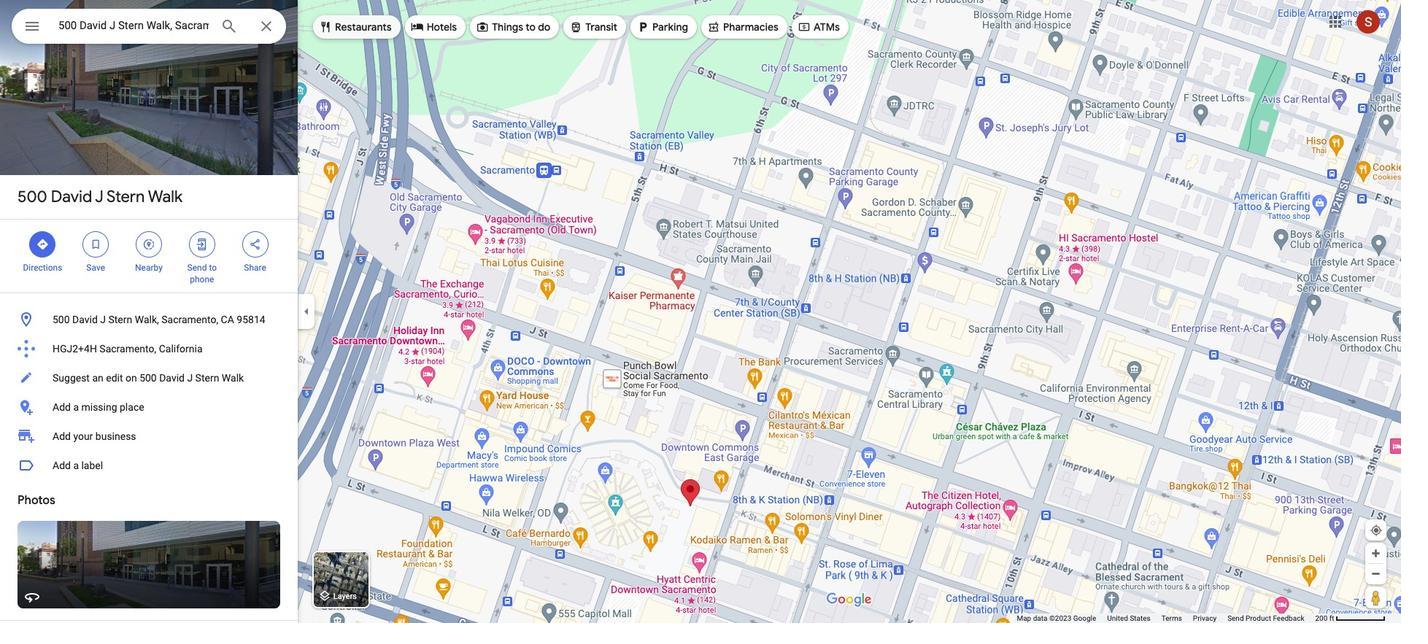 Task type: vqa. For each thing, say whether or not it's contained in the screenshot.
Add A Photo
no



Task type: describe. For each thing, give the bounding box(es) containing it.
send product feedback
[[1228, 615, 1305, 623]]

david for 500 david j stern walk
[[51, 187, 92, 207]]


[[798, 19, 811, 35]]

restaurants
[[335, 20, 392, 34]]

hgj2+4h
[[53, 343, 97, 355]]

directions
[[23, 263, 62, 273]]

95814
[[237, 314, 265, 326]]

privacy button
[[1194, 614, 1217, 624]]

500 David J Stern Walk, Sacramento, CA 95814 field
[[12, 9, 286, 44]]

1 horizontal spatial sacramento,
[[162, 314, 218, 326]]

things
[[492, 20, 524, 34]]

200 ft button
[[1316, 615, 1387, 623]]

zoom out image
[[1371, 569, 1382, 580]]

200
[[1316, 615, 1328, 623]]

photos
[[18, 494, 55, 508]]

send product feedback button
[[1228, 614, 1305, 624]]


[[319, 19, 332, 35]]

0 horizontal spatial walk
[[148, 187, 183, 207]]

500 for 500 david j stern walk, sacramento, ca 95814
[[53, 314, 70, 326]]

©2023
[[1050, 615, 1072, 623]]

add a label
[[53, 460, 103, 472]]

500 for 500 david j stern walk
[[18, 187, 47, 207]]

label
[[81, 460, 103, 472]]

add for add your business
[[53, 431, 71, 442]]

500 david j stern walk, sacramento, ca 95814
[[53, 314, 265, 326]]


[[196, 237, 209, 253]]

j for walk,
[[100, 314, 106, 326]]


[[89, 237, 102, 253]]

 restaurants
[[319, 19, 392, 35]]

add a missing place button
[[0, 393, 298, 422]]

 search field
[[12, 9, 286, 47]]

edit
[[106, 372, 123, 384]]

terms
[[1162, 615, 1183, 623]]


[[23, 16, 41, 37]]

california
[[159, 343, 203, 355]]

200 ft
[[1316, 615, 1335, 623]]


[[637, 19, 650, 35]]

j for walk
[[95, 187, 103, 207]]

send for send product feedback
[[1228, 615, 1245, 623]]

business
[[96, 431, 136, 442]]

data
[[1034, 615, 1048, 623]]

united states button
[[1108, 614, 1151, 624]]

500 david j stern walk, sacramento, ca 95814 button
[[0, 305, 298, 334]]

500 inside "button"
[[140, 372, 157, 384]]

 parking
[[637, 19, 689, 35]]

suggest an edit on 500 david j stern walk
[[53, 372, 244, 384]]

zoom in image
[[1371, 548, 1382, 559]]

j inside "button"
[[187, 372, 193, 384]]

david for 500 david j stern walk, sacramento, ca 95814
[[72, 314, 98, 326]]

500 david j stern walk
[[18, 187, 183, 207]]

hgj2+4h sacramento, california
[[53, 343, 203, 355]]

 pharmacies
[[707, 19, 779, 35]]

phone
[[190, 275, 214, 285]]

parking
[[653, 20, 689, 34]]

 hotels
[[411, 19, 457, 35]]

suggest
[[53, 372, 90, 384]]

to inside send to phone
[[209, 263, 217, 273]]

 transit
[[570, 19, 618, 35]]

none field inside 500 david j stern walk, sacramento, ca 95814 field
[[58, 17, 209, 34]]

stern for walk,
[[108, 314, 132, 326]]

your
[[73, 431, 93, 442]]



Task type: locate. For each thing, give the bounding box(es) containing it.

[[36, 237, 49, 253]]

david
[[51, 187, 92, 207], [72, 314, 98, 326], [159, 372, 185, 384]]

add left label
[[53, 460, 71, 472]]

layers
[[333, 592, 357, 602]]

2 vertical spatial david
[[159, 372, 185, 384]]


[[570, 19, 583, 35]]

stern left walk,
[[108, 314, 132, 326]]

 atms
[[798, 19, 840, 35]]

 button
[[12, 9, 53, 47]]

david down california
[[159, 372, 185, 384]]

add for add a missing place
[[53, 402, 71, 413]]

walk down the ca
[[222, 372, 244, 384]]

send inside button
[[1228, 615, 1245, 623]]

do
[[538, 20, 551, 34]]

1 vertical spatial stern
[[108, 314, 132, 326]]

1 vertical spatial 500
[[53, 314, 70, 326]]

3 add from the top
[[53, 460, 71, 472]]


[[707, 19, 721, 35]]

terms button
[[1162, 614, 1183, 624]]

sacramento, up on
[[100, 343, 156, 355]]

stern for walk
[[107, 187, 145, 207]]

walk inside "button"
[[222, 372, 244, 384]]

add a label button
[[0, 451, 298, 480]]

add a missing place
[[53, 402, 144, 413]]

2 vertical spatial 500
[[140, 372, 157, 384]]

david inside suggest an edit on 500 david j stern walk "button"
[[159, 372, 185, 384]]

1 vertical spatial send
[[1228, 615, 1245, 623]]

2 vertical spatial add
[[53, 460, 71, 472]]

j up 
[[95, 187, 103, 207]]

1 horizontal spatial send
[[1228, 615, 1245, 623]]

0 vertical spatial walk
[[148, 187, 183, 207]]

david up hgj2+4h
[[72, 314, 98, 326]]

a left missing
[[73, 402, 79, 413]]

to inside  things to do
[[526, 20, 536, 34]]

collapse side panel image
[[299, 304, 315, 320]]

map
[[1017, 615, 1032, 623]]

place
[[120, 402, 144, 413]]

0 horizontal spatial send
[[187, 263, 207, 273]]

send left the product
[[1228, 615, 1245, 623]]

product
[[1246, 615, 1272, 623]]

transit
[[586, 20, 618, 34]]

add for add a label
[[53, 460, 71, 472]]

to
[[526, 20, 536, 34], [209, 263, 217, 273]]

send for send to phone
[[187, 263, 207, 273]]

 things to do
[[476, 19, 551, 35]]

send up phone
[[187, 263, 207, 273]]

footer
[[1017, 614, 1316, 624]]

walk up ""
[[148, 187, 183, 207]]

500 inside button
[[53, 314, 70, 326]]

0 vertical spatial to
[[526, 20, 536, 34]]

footer inside the google maps "element"
[[1017, 614, 1316, 624]]

j up hgj2+4h sacramento, california
[[100, 314, 106, 326]]

david inside 500 david j stern walk, sacramento, ca 95814 button
[[72, 314, 98, 326]]

0 vertical spatial david
[[51, 187, 92, 207]]

1 a from the top
[[73, 402, 79, 413]]

500 david j stern walk main content
[[0, 0, 298, 624]]

show street view coverage image
[[1366, 587, 1387, 609]]

sacramento,
[[162, 314, 218, 326], [100, 343, 156, 355]]


[[476, 19, 489, 35]]


[[411, 19, 424, 35]]

add left your
[[53, 431, 71, 442]]

a for missing
[[73, 402, 79, 413]]

david up 
[[51, 187, 92, 207]]

2 a from the top
[[73, 460, 79, 472]]

walk,
[[135, 314, 159, 326]]

stern down california
[[195, 372, 219, 384]]

suggest an edit on 500 david j stern walk button
[[0, 364, 298, 393]]

2 vertical spatial stern
[[195, 372, 219, 384]]

google maps element
[[0, 0, 1402, 624]]

share
[[244, 263, 266, 273]]

united
[[1108, 615, 1129, 623]]

actions for 500 david j stern walk region
[[0, 220, 298, 293]]

walk
[[148, 187, 183, 207], [222, 372, 244, 384]]

0 vertical spatial 500
[[18, 187, 47, 207]]

hotels
[[427, 20, 457, 34]]

1 horizontal spatial to
[[526, 20, 536, 34]]

1 add from the top
[[53, 402, 71, 413]]

1 vertical spatial add
[[53, 431, 71, 442]]

pharmacies
[[724, 20, 779, 34]]

to up phone
[[209, 263, 217, 273]]

0 horizontal spatial 500
[[18, 187, 47, 207]]

save
[[86, 263, 105, 273]]

2 vertical spatial j
[[187, 372, 193, 384]]

j inside button
[[100, 314, 106, 326]]

0 vertical spatial add
[[53, 402, 71, 413]]

an
[[92, 372, 103, 384]]

stern up ""
[[107, 187, 145, 207]]

None field
[[58, 17, 209, 34]]

add down suggest
[[53, 402, 71, 413]]

google
[[1074, 615, 1097, 623]]

nearby
[[135, 263, 163, 273]]

500 right on
[[140, 372, 157, 384]]


[[142, 237, 156, 253]]

0 vertical spatial sacramento,
[[162, 314, 218, 326]]

ca
[[221, 314, 234, 326]]

add inside button
[[53, 402, 71, 413]]

add your business link
[[0, 422, 298, 451]]

a
[[73, 402, 79, 413], [73, 460, 79, 472]]

hgj2+4h sacramento, california button
[[0, 334, 298, 364]]

stern inside suggest an edit on 500 david j stern walk "button"
[[195, 372, 219, 384]]

0 vertical spatial stern
[[107, 187, 145, 207]]

j down california
[[187, 372, 193, 384]]

2 add from the top
[[53, 431, 71, 442]]

on
[[126, 372, 137, 384]]

0 vertical spatial send
[[187, 263, 207, 273]]

stern inside 500 david j stern walk, sacramento, ca 95814 button
[[108, 314, 132, 326]]

atms
[[814, 20, 840, 34]]

to left do
[[526, 20, 536, 34]]

show your location image
[[1370, 524, 1384, 537]]

united states
[[1108, 615, 1151, 623]]

a inside "button"
[[73, 460, 79, 472]]

1 vertical spatial david
[[72, 314, 98, 326]]

ft
[[1330, 615, 1335, 623]]

add your business
[[53, 431, 136, 442]]

privacy
[[1194, 615, 1217, 623]]

missing
[[81, 402, 117, 413]]

map data ©2023 google
[[1017, 615, 1097, 623]]

2 horizontal spatial 500
[[140, 372, 157, 384]]

0 horizontal spatial to
[[209, 263, 217, 273]]

a inside button
[[73, 402, 79, 413]]

send inside send to phone
[[187, 263, 207, 273]]

0 horizontal spatial sacramento,
[[100, 343, 156, 355]]

500 up 
[[18, 187, 47, 207]]

sacramento, up california
[[162, 314, 218, 326]]

add inside "button"
[[53, 460, 71, 472]]

500
[[18, 187, 47, 207], [53, 314, 70, 326], [140, 372, 157, 384]]

stern
[[107, 187, 145, 207], [108, 314, 132, 326], [195, 372, 219, 384]]

0 vertical spatial j
[[95, 187, 103, 207]]

send to phone
[[187, 263, 217, 285]]

1 vertical spatial a
[[73, 460, 79, 472]]

feedback
[[1274, 615, 1305, 623]]

send
[[187, 263, 207, 273], [1228, 615, 1245, 623]]

google account: sheryl atherton  
(sheryl.atherton@adept.ai) image
[[1357, 10, 1381, 33]]

1 vertical spatial walk
[[222, 372, 244, 384]]

500 up hgj2+4h
[[53, 314, 70, 326]]

1 vertical spatial sacramento,
[[100, 343, 156, 355]]

footer containing map data ©2023 google
[[1017, 614, 1316, 624]]

add
[[53, 402, 71, 413], [53, 431, 71, 442], [53, 460, 71, 472]]

j
[[95, 187, 103, 207], [100, 314, 106, 326], [187, 372, 193, 384]]

1 horizontal spatial 500
[[53, 314, 70, 326]]

1 vertical spatial j
[[100, 314, 106, 326]]

a left label
[[73, 460, 79, 472]]

states
[[1131, 615, 1151, 623]]

1 vertical spatial to
[[209, 263, 217, 273]]

a for label
[[73, 460, 79, 472]]

0 vertical spatial a
[[73, 402, 79, 413]]

1 horizontal spatial walk
[[222, 372, 244, 384]]


[[249, 237, 262, 253]]



